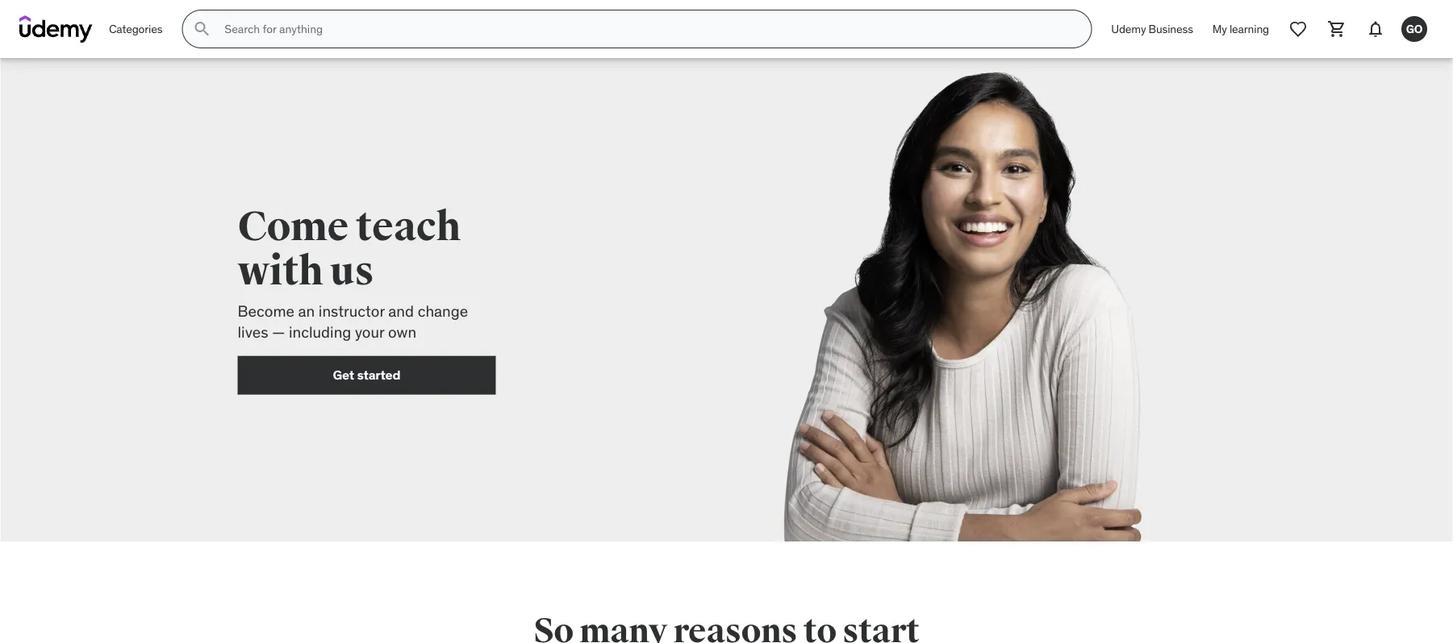 Task type: vqa. For each thing, say whether or not it's contained in the screenshot.
What you'll learn button
no



Task type: locate. For each thing, give the bounding box(es) containing it.
us
[[331, 246, 374, 297]]

get started link
[[238, 357, 496, 395]]

my learning
[[1213, 22, 1269, 36]]

my learning link
[[1203, 10, 1279, 48]]

come
[[238, 202, 349, 252]]

submit search image
[[192, 19, 212, 39]]

notifications image
[[1366, 19, 1386, 39]]

shopping cart with 0 items image
[[1328, 19, 1347, 39]]

your
[[355, 323, 384, 342]]

including
[[289, 323, 351, 342]]

and
[[388, 302, 414, 321]]

categories
[[109, 22, 162, 36]]

instructor
[[319, 302, 385, 321]]

wishlist image
[[1289, 19, 1308, 39]]

go
[[1406, 21, 1423, 36]]

own
[[388, 323, 416, 342]]

lives
[[238, 323, 268, 342]]

Search for anything text field
[[221, 15, 1072, 43]]

categories button
[[99, 10, 172, 48]]

come teach with us become an instructor and change lives — including your own
[[238, 202, 468, 342]]

change
[[418, 302, 468, 321]]

my
[[1213, 22, 1227, 36]]

teach
[[356, 202, 461, 252]]



Task type: describe. For each thing, give the bounding box(es) containing it.
an
[[298, 302, 315, 321]]

udemy business
[[1112, 22, 1193, 36]]

with
[[238, 246, 323, 297]]

learning
[[1230, 22, 1269, 36]]

become
[[238, 302, 295, 321]]

udemy image
[[19, 15, 93, 43]]

—
[[272, 323, 285, 342]]

get
[[333, 367, 354, 384]]

udemy
[[1112, 22, 1146, 36]]

udemy business link
[[1102, 10, 1203, 48]]

business
[[1149, 22, 1193, 36]]

started
[[357, 367, 401, 384]]

get started
[[333, 367, 401, 384]]

go link
[[1395, 10, 1434, 48]]



